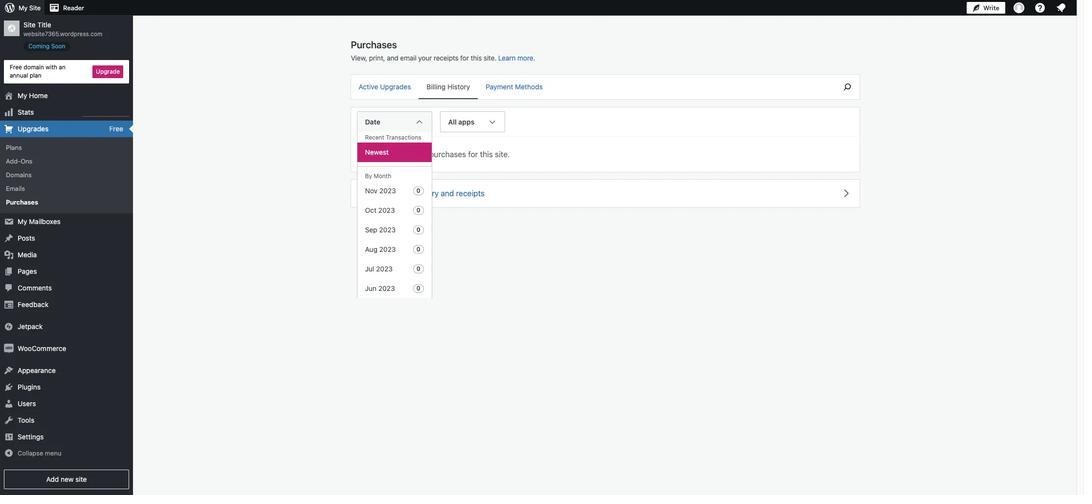Task type: describe. For each thing, give the bounding box(es) containing it.
pages link
[[0, 263, 133, 280]]

settings link
[[0, 429, 133, 446]]

comments
[[18, 284, 52, 292]]

month
[[374, 173, 391, 180]]

stats
[[18, 108, 34, 116]]

free for free domain with an annual plan
[[10, 64, 22, 71]]

appearance
[[18, 367, 56, 375]]

recent transactions
[[365, 134, 421, 141]]

view all billing history and receipts link
[[351, 180, 859, 207]]

have
[[378, 150, 395, 159]]

new
[[61, 476, 74, 484]]

add new site
[[46, 476, 87, 484]]

purchases
[[429, 150, 466, 159]]

billing
[[392, 189, 413, 198]]

0 for aug 2023
[[416, 246, 420, 253]]

date list box
[[357, 132, 432, 319]]

plans
[[6, 144, 22, 151]]

learn more link
[[498, 54, 533, 62]]

for inside purchases view, print, and email your receipts for this site. learn more .
[[460, 54, 469, 62]]

add new site link
[[4, 470, 129, 490]]

tools link
[[0, 412, 133, 429]]

payment methods
[[486, 83, 543, 91]]

all apps button
[[440, 111, 505, 163]]

0 for sep 2023
[[416, 226, 420, 234]]

add-ons
[[6, 157, 32, 165]]

collapse menu link
[[0, 446, 133, 462]]

collapse menu
[[18, 450, 61, 457]]

payment methods link
[[478, 75, 551, 98]]

users
[[18, 400, 36, 408]]

my for my site
[[19, 4, 28, 12]]

add
[[46, 476, 59, 484]]

recent
[[365, 134, 384, 141]]

active upgrades link
[[351, 75, 419, 98]]

payment
[[486, 83, 513, 91]]

posts
[[18, 234, 35, 242]]

nov 2023
[[365, 187, 396, 195]]

no
[[418, 150, 427, 159]]

emails link
[[0, 182, 133, 196]]

upgrade button
[[92, 65, 123, 78]]

1 vertical spatial site.
[[495, 150, 510, 159]]

feedback
[[18, 300, 48, 309]]

collapse
[[18, 450, 43, 457]]

oct
[[365, 206, 376, 215]]

and inside purchases view, print, and email your receipts for this site. learn more .
[[387, 54, 398, 62]]

nov
[[365, 187, 378, 195]]

manage your notifications image
[[1055, 2, 1067, 14]]

view,
[[351, 54, 367, 62]]

add-
[[6, 157, 21, 165]]

history
[[447, 83, 470, 91]]

coming
[[28, 43, 50, 50]]

jetpack link
[[0, 319, 133, 335]]

soon
[[51, 43, 65, 50]]

menu
[[45, 450, 61, 457]]

site inside site title website7365.wordpress.com coming soon
[[23, 21, 36, 29]]

methods
[[515, 83, 543, 91]]

my home link
[[0, 87, 133, 104]]

jul
[[365, 265, 374, 273]]

you have made no purchases for this site.
[[363, 150, 510, 159]]

my site link
[[0, 0, 45, 16]]

my home
[[18, 91, 48, 100]]

plugins
[[18, 383, 41, 391]]

reader
[[63, 4, 84, 12]]

print,
[[369, 54, 385, 62]]

all apps
[[448, 118, 474, 126]]

domains
[[6, 171, 32, 179]]

2023 for aug 2023
[[379, 245, 396, 254]]

2023 for nov 2023
[[379, 187, 396, 195]]

title
[[37, 21, 51, 29]]

billing history
[[427, 83, 470, 91]]

media
[[18, 251, 37, 259]]

2023 for jun 2023
[[378, 285, 395, 293]]

aug 2023
[[365, 245, 396, 254]]

receipts inside purchases view, print, and email your receipts for this site. learn more .
[[434, 54, 459, 62]]

posts link
[[0, 230, 133, 247]]

purchases link
[[0, 196, 133, 210]]

2023 for oct 2023
[[378, 206, 395, 215]]

free domain with an annual plan
[[10, 64, 65, 79]]

learn more
[[498, 54, 533, 62]]

my mailboxes link
[[0, 213, 133, 230]]

an
[[59, 64, 65, 71]]

my site
[[19, 4, 41, 12]]



Task type: locate. For each thing, give the bounding box(es) containing it.
my for my home
[[18, 91, 27, 100]]

ons
[[21, 157, 32, 165]]

2023 for jul 2023
[[376, 265, 393, 273]]

1 horizontal spatial free
[[109, 124, 123, 133]]

1 vertical spatial my
[[18, 91, 27, 100]]

0
[[416, 187, 420, 195], [416, 207, 420, 214], [416, 226, 420, 234], [416, 246, 420, 253], [416, 266, 420, 273], [416, 285, 420, 292]]

img image inside jetpack link
[[4, 322, 14, 332]]

add-ons link
[[0, 154, 133, 168]]

highest hourly views 0 image
[[83, 110, 129, 117]]

jul 2023
[[365, 265, 393, 273]]

0 vertical spatial this
[[471, 54, 482, 62]]

for right purchases
[[468, 150, 478, 159]]

purchases up print,
[[351, 39, 397, 50]]

1 vertical spatial site
[[23, 21, 36, 29]]

1 img image from the top
[[4, 322, 14, 332]]

made
[[397, 150, 416, 159]]

0 horizontal spatial upgrades
[[18, 124, 49, 133]]

img image for jetpack
[[4, 322, 14, 332]]

with
[[46, 64, 57, 71]]

your
[[418, 54, 432, 62]]

2023 right jun
[[378, 285, 395, 293]]

img image inside woocommerce link
[[4, 344, 14, 354]]

1 vertical spatial and
[[441, 189, 454, 198]]

my left home
[[18, 91, 27, 100]]

receipts
[[434, 54, 459, 62], [456, 189, 485, 198]]

site up title at the left
[[29, 4, 41, 12]]

0 vertical spatial site.
[[484, 54, 497, 62]]

none search field inside purchases main content
[[835, 75, 859, 99]]

and right print,
[[387, 54, 398, 62]]

1 vertical spatial for
[[468, 150, 478, 159]]

1 vertical spatial img image
[[4, 344, 14, 354]]

emails
[[6, 185, 25, 193]]

you
[[363, 150, 376, 159]]

history
[[415, 189, 439, 198]]

write
[[983, 4, 1000, 12]]

menu containing active upgrades
[[351, 75, 830, 99]]

None search field
[[835, 75, 859, 99]]

1 vertical spatial this
[[480, 150, 493, 159]]

upgrades down "stats"
[[18, 124, 49, 133]]

apps
[[458, 118, 474, 126]]

purchases inside the purchases link
[[6, 199, 38, 207]]

site left title at the left
[[23, 21, 36, 29]]

1 horizontal spatial and
[[441, 189, 454, 198]]

transactions
[[386, 134, 421, 141]]

woocommerce link
[[0, 341, 133, 357]]

site
[[29, 4, 41, 12], [23, 21, 36, 29]]

woocommerce
[[18, 345, 66, 353]]

img image
[[4, 322, 14, 332], [4, 344, 14, 354]]

upgrade
[[96, 68, 120, 75]]

2023 right sep
[[379, 226, 396, 234]]

receipts right the "history"
[[456, 189, 485, 198]]

my
[[19, 4, 28, 12], [18, 91, 27, 100], [18, 217, 27, 226]]

aug
[[365, 245, 377, 254]]

free up annual plan
[[10, 64, 22, 71]]

email
[[400, 54, 416, 62]]

1 horizontal spatial purchases
[[351, 39, 397, 50]]

0 vertical spatial free
[[10, 64, 22, 71]]

1 vertical spatial upgrades
[[18, 124, 49, 133]]

jetpack
[[18, 322, 43, 331]]

1 vertical spatial receipts
[[456, 189, 485, 198]]

purchases down emails
[[6, 199, 38, 207]]

6 0 from the top
[[416, 285, 420, 292]]

0 for jul 2023
[[416, 266, 420, 273]]

2023 right "jul"
[[376, 265, 393, 273]]

0 vertical spatial site
[[29, 4, 41, 12]]

settings
[[18, 433, 44, 441]]

write link
[[967, 0, 1005, 16]]

pages
[[18, 267, 37, 276]]

purchases for purchases view, print, and email your receipts for this site. learn more .
[[351, 39, 397, 50]]

purchases main content
[[351, 39, 859, 319]]

my up posts
[[18, 217, 27, 226]]

for
[[460, 54, 469, 62], [468, 150, 478, 159]]

5 0 from the top
[[416, 266, 420, 273]]

2023 for sep 2023
[[379, 226, 396, 234]]

open search image
[[835, 81, 859, 93]]

3 0 from the top
[[416, 226, 420, 234]]

all
[[382, 189, 390, 198]]

my mailboxes
[[18, 217, 61, 226]]

website7365.wordpress.com
[[23, 30, 102, 38]]

sep 2023
[[365, 226, 396, 234]]

media link
[[0, 247, 133, 263]]

free for free
[[109, 124, 123, 133]]

2023 right aug
[[379, 245, 396, 254]]

0 vertical spatial and
[[387, 54, 398, 62]]

0 for nov 2023
[[416, 187, 420, 195]]

0 vertical spatial img image
[[4, 322, 14, 332]]

0 vertical spatial upgrades
[[380, 83, 411, 91]]

2023
[[379, 187, 396, 195], [378, 206, 395, 215], [379, 226, 396, 234], [379, 245, 396, 254], [376, 265, 393, 273], [378, 285, 395, 293]]

upgrades right active
[[380, 83, 411, 91]]

img image for woocommerce
[[4, 344, 14, 354]]

free down highest hourly views 0 image
[[109, 124, 123, 133]]

feedback link
[[0, 297, 133, 313]]

0 vertical spatial my
[[19, 4, 28, 12]]

0 horizontal spatial and
[[387, 54, 398, 62]]

0 horizontal spatial purchases
[[6, 199, 38, 207]]

0 for jun 2023
[[416, 285, 420, 292]]

2 0 from the top
[[416, 207, 420, 214]]

plugins link
[[0, 379, 133, 396]]

tools
[[18, 416, 34, 425]]

and right the "history"
[[441, 189, 454, 198]]

my left 'reader' link
[[19, 4, 28, 12]]

stats link
[[0, 104, 133, 121]]

and
[[387, 54, 398, 62], [441, 189, 454, 198]]

active
[[359, 83, 378, 91]]

by
[[365, 173, 372, 180]]

purchases for purchases
[[6, 199, 38, 207]]

free inside free domain with an annual plan
[[10, 64, 22, 71]]

this right purchases
[[480, 150, 493, 159]]

home
[[29, 91, 48, 100]]

sep
[[365, 226, 377, 234]]

annual plan
[[10, 72, 41, 79]]

1 0 from the top
[[416, 187, 420, 195]]

date
[[365, 118, 380, 126]]

users link
[[0, 396, 133, 412]]

view all billing history and receipts
[[363, 189, 485, 198]]

purchases
[[351, 39, 397, 50], [6, 199, 38, 207]]

purchases view, print, and email your receipts for this site. learn more .
[[351, 39, 535, 62]]

1 horizontal spatial upgrades
[[380, 83, 411, 91]]

purchases inside purchases view, print, and email your receipts for this site. learn more .
[[351, 39, 397, 50]]

0 vertical spatial for
[[460, 54, 469, 62]]

0 vertical spatial purchases
[[351, 39, 397, 50]]

by month
[[365, 173, 391, 180]]

my for my mailboxes
[[18, 217, 27, 226]]

img image left woocommerce
[[4, 344, 14, 354]]

site.
[[484, 54, 497, 62], [495, 150, 510, 159]]

comments link
[[0, 280, 133, 297]]

my profile image
[[1014, 2, 1024, 13]]

img image left jetpack
[[4, 322, 14, 332]]

site. inside purchases view, print, and email your receipts for this site. learn more .
[[484, 54, 497, 62]]

all
[[448, 118, 457, 126]]

2023 right oct in the left top of the page
[[378, 206, 395, 215]]

2023 down month
[[379, 187, 396, 195]]

1 vertical spatial purchases
[[6, 199, 38, 207]]

1 vertical spatial free
[[109, 124, 123, 133]]

site title website7365.wordpress.com coming soon
[[23, 21, 102, 50]]

this left learn more
[[471, 54, 482, 62]]

this inside purchases view, print, and email your receipts for this site. learn more .
[[471, 54, 482, 62]]

menu
[[351, 75, 830, 99]]

this
[[471, 54, 482, 62], [480, 150, 493, 159]]

view
[[363, 189, 380, 198]]

newest
[[365, 148, 389, 156]]

0 vertical spatial receipts
[[434, 54, 459, 62]]

0 horizontal spatial free
[[10, 64, 22, 71]]

2 img image from the top
[[4, 344, 14, 354]]

domain
[[24, 64, 44, 71]]

receipts right your
[[434, 54, 459, 62]]

menu inside purchases main content
[[351, 75, 830, 99]]

4 0 from the top
[[416, 246, 420, 253]]

help image
[[1034, 2, 1046, 14]]

billing
[[427, 83, 446, 91]]

mailboxes
[[29, 217, 61, 226]]

domains link
[[0, 168, 133, 182]]

upgrades inside purchases main content
[[380, 83, 411, 91]]

plans link
[[0, 141, 133, 154]]

oct 2023
[[365, 206, 395, 215]]

2 vertical spatial my
[[18, 217, 27, 226]]

newest link
[[357, 143, 432, 162]]

site
[[75, 476, 87, 484]]

.
[[533, 54, 535, 62]]

0 for oct 2023
[[416, 207, 420, 214]]

for up 'history'
[[460, 54, 469, 62]]



Task type: vqa. For each thing, say whether or not it's contained in the screenshot.
Purchases
yes



